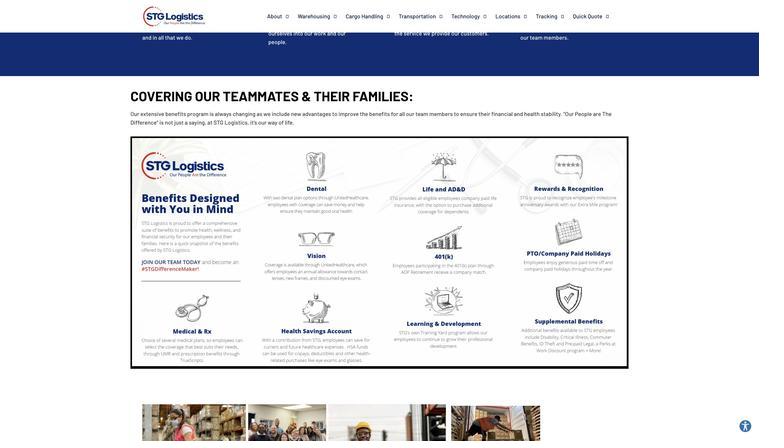 Task type: describe. For each thing, give the bounding box(es) containing it.
we inside the driving force behind all we do is the passion to provide the best service a partner could provide, along with the atmosphere to nurture the passion in our team members.
[[588, 0, 595, 7]]

in inside the at stg logistics, our people are the difference. for that to be the case, we invest time, energy, authenticity, integrity, and passion into our people and in all that we do.
[[153, 34, 157, 41]]

as
[[257, 111, 262, 118]]

we inside our extensive benefits program is always changing as we include new advantages to improve the benefits for all our team members to ensure their financial and health stability. "our people are the difference" is not just a saying, at stg logistics, it's our way of life.
[[264, 111, 271, 118]]

extensive
[[140, 111, 164, 118]]

end
[[278, 21, 287, 28]]

is inside standing by our people, our mission, and our values is integral to the work we do, the support for our teams, and the service we provide our customers.
[[431, 13, 435, 20]]

work inside standing by our people, our mission, and our values is integral to the work we do, the support for our teams, and the service we provide our customers.
[[472, 13, 485, 20]]

passion inside the at stg logistics, our people are the difference. for that to be the case, we invest time, energy, authenticity, integrity, and passion into our people and in all that we do.
[[176, 26, 195, 33]]

a inside it's not just about having a saying, it's about living the stg difference daily in the most authentic way possible. at the end of the day, we put 100% of ourselves into our work and our people.
[[329, 0, 332, 3]]

advantages
[[302, 111, 331, 118]]

for inside standing by our people, our mission, and our values is integral to the work we do, the support for our teams, and the service we provide our customers.
[[442, 21, 449, 28]]

integrity,
[[142, 26, 165, 33]]

values
[[414, 13, 430, 20]]

our inside the driving force behind all we do is the passion to provide the best service a partner could provide, along with the atmosphere to nurture the passion in our team members.
[[520, 34, 529, 41]]

ourselves
[[268, 30, 292, 37]]

it's
[[268, 0, 275, 3]]

the driving force behind all we do is the passion to provide the best service a partner could provide, along with the atmosphere to nurture the passion in our team members.
[[520, 0, 616, 41]]

financial
[[492, 111, 513, 118]]

always
[[215, 111, 232, 118]]

with
[[595, 17, 606, 24]]

difference
[[319, 4, 345, 11]]

case,
[[215, 9, 228, 15]]

members.
[[544, 34, 569, 41]]

tracking link
[[536, 13, 573, 20]]

day,
[[304, 21, 314, 28]]

provide inside standing by our people, our mission, and our values is integral to the work we do, the support for our teams, and the service we provide our customers.
[[432, 30, 450, 37]]

best
[[586, 9, 597, 15]]

our inside the at stg logistics, our people are the difference. for that to be the case, we invest time, energy, authenticity, integrity, and passion into our people and in all that we do.
[[207, 26, 216, 33]]

having
[[312, 0, 328, 3]]

we left do,
[[394, 21, 402, 28]]

people,
[[434, 4, 453, 11]]

stg inside it's not just about having a saying, it's about living the stg difference daily in the most authentic way possible. at the end of the day, we put 100% of ourselves into our work and our people.
[[308, 4, 317, 11]]

benefits designed with you in mind. image
[[130, 137, 629, 369]]

not inside our extensive benefits program is always changing as we include new advantages to improve the benefits for all our team members to ensure their financial and health stability. "our people are the difference" is not just a saying, at stg logistics, it's our way of life.
[[165, 119, 173, 126]]

are
[[593, 111, 601, 118]]

difference"
[[130, 119, 158, 126]]

logistics, inside our extensive benefits program is always changing as we include new advantages to improve the benefits for all our team members to ensure their financial and health stability. "our people are the difference" is not just a saying, at stg logistics, it's our way of life.
[[225, 119, 249, 126]]

members
[[429, 111, 453, 118]]

put
[[323, 21, 332, 28]]

provide,
[[559, 17, 579, 24]]

1 benefits from the left
[[165, 111, 186, 118]]

careers image
[[142, 405, 446, 442]]

for
[[171, 9, 179, 15]]

life.
[[285, 119, 294, 126]]

include
[[272, 111, 290, 118]]

standing by our people, our mission, and our values is integral to the work we do, the support for our teams, and the service we provide our customers.
[[394, 4, 489, 37]]

standing
[[394, 4, 417, 11]]

along
[[580, 17, 594, 24]]

at inside it's not just about having a saying, it's about living the stg difference daily in the most authentic way possible. at the end of the day, we put 100% of ourselves into our work and our people.
[[351, 13, 356, 20]]

warehousing
[[298, 13, 330, 20]]

teams,
[[459, 21, 476, 28]]

cargo
[[346, 13, 360, 20]]

integral
[[437, 13, 456, 20]]

time,
[[158, 17, 171, 24]]

daily
[[346, 4, 357, 11]]

is up at
[[210, 111, 214, 118]]

quick quote link
[[573, 13, 618, 20]]

1 horizontal spatial of
[[288, 21, 293, 28]]

their
[[314, 88, 350, 104]]

technology link
[[452, 13, 496, 20]]

2 benefits from the left
[[369, 111, 390, 118]]

program
[[187, 111, 208, 118]]

difference.
[[142, 9, 170, 15]]

we down support
[[423, 30, 430, 37]]

not inside it's not just about having a saying, it's about living the stg difference daily in the most authentic way possible. at the end of the day, we put 100% of ourselves into our work and our people.
[[276, 0, 285, 3]]

teammates
[[223, 88, 299, 104]]

improve
[[339, 111, 359, 118]]

our inside the at stg logistics, our people are the difference. for that to be the case, we invest time, energy, authenticity, integrity, and passion into our people and in all that we do.
[[186, 0, 194, 7]]

it's not just about having a saying, it's about living the stg difference daily in the most authentic way possible. at the end of the day, we put 100% of ourselves into our work and our people.
[[268, 0, 363, 45]]

do
[[597, 0, 603, 7]]

just inside it's not just about having a saying, it's about living the stg difference daily in the most authentic way possible. at the end of the day, we put 100% of ourselves into our work and our people.
[[286, 0, 295, 3]]

covering
[[130, 88, 192, 104]]

people.
[[268, 39, 287, 45]]

into inside it's not just about having a saying, it's about living the stg difference daily in the most authentic way possible. at the end of the day, we put 100% of ourselves into our work and our people.
[[293, 30, 303, 37]]

stg inside the at stg logistics, our people are the difference. for that to be the case, we invest time, energy, authenticity, integrity, and passion into our people and in all that we do.
[[149, 0, 159, 7]]

saying, inside our extensive benefits program is always changing as we include new advantages to improve the benefits for all our team members to ensure their financial and health stability. "our people are the difference" is not just a saying, at stg logistics, it's our way of life.
[[189, 119, 206, 126]]

team inside our extensive benefits program is always changing as we include new advantages to improve the benefits for all our team members to ensure their financial and health stability. "our people are the difference" is not just a saying, at stg logistics, it's our way of life.
[[416, 111, 428, 118]]

service inside standing by our people, our mission, and our values is integral to the work we do, the support for our teams, and the service we provide our customers.
[[404, 30, 422, 37]]

2 horizontal spatial passion
[[587, 26, 606, 33]]

it's inside our extensive benefits program is always changing as we include new advantages to improve the benefits for all our team members to ensure their financial and health stability. "our people are the difference" is not just a saying, at stg logistics, it's our way of life.
[[250, 119, 257, 126]]

health
[[524, 111, 540, 118]]

stability.
[[541, 111, 562, 118]]

partner
[[525, 17, 543, 24]]

cargo handling
[[346, 13, 383, 20]]

we left do. on the left top of page
[[176, 34, 184, 41]]

at stg logistics, our people are the difference. for that to be the case, we invest time, energy, authenticity, integrity, and passion into our people and in all that we do.
[[142, 0, 236, 41]]

people
[[217, 26, 234, 33]]

covering our teammates & their families:
[[130, 88, 414, 104]]

changing
[[233, 111, 256, 118]]

saying, inside it's not just about having a saying, it's about living the stg difference daily in the most authentic way possible. at the end of the day, we put 100% of ourselves into our work and our people.
[[333, 0, 351, 3]]

locations link
[[496, 13, 536, 20]]

all inside the driving force behind all we do is the passion to provide the best service a partner could provide, along with the atmosphere to nurture the passion in our team members.
[[582, 0, 587, 7]]

the inside our extensive benefits program is always changing as we include new advantages to improve the benefits for all our team members to ensure their financial and health stability. "our people are the difference" is not just a saying, at stg logistics, it's our way of life.
[[602, 111, 612, 118]]

a inside our extensive benefits program is always changing as we include new advantages to improve the benefits for all our team members to ensure their financial and health stability. "our people are the difference" is not just a saying, at stg logistics, it's our way of life.
[[185, 119, 188, 126]]

and down "standing"
[[394, 13, 404, 20]]

just inside our extensive benefits program is always changing as we include new advantages to improve the benefits for all our team members to ensure their financial and health stability. "our people are the difference" is not just a saying, at stg logistics, it's our way of life.
[[174, 119, 184, 126]]

by
[[418, 4, 424, 11]]

ensure
[[460, 111, 477, 118]]

about link
[[267, 13, 298, 20]]

and inside it's not just about having a saying, it's about living the stg difference daily in the most authentic way possible. at the end of the day, we put 100% of ourselves into our work and our people.
[[327, 30, 336, 37]]

tracking
[[536, 13, 558, 20]]

a inside the driving force behind all we do is the passion to provide the best service a partner could provide, along with the atmosphere to nurture the passion in our team members.
[[520, 17, 523, 24]]

at
[[207, 119, 212, 126]]

living
[[284, 4, 297, 11]]

quote
[[588, 13, 603, 20]]



Task type: vqa. For each thing, say whether or not it's contained in the screenshot.
it's
yes



Task type: locate. For each thing, give the bounding box(es) containing it.
0 horizontal spatial about
[[268, 4, 283, 11]]

technology
[[452, 13, 480, 20]]

to up could at the top right
[[550, 9, 555, 15]]

our up energy,
[[186, 0, 194, 7]]

0 vertical spatial all
[[582, 0, 587, 7]]

it's up daily
[[352, 0, 359, 3]]

1 horizontal spatial people
[[575, 111, 592, 118]]

at down daily
[[351, 13, 356, 20]]

0 horizontal spatial logistics,
[[160, 0, 185, 7]]

0 horizontal spatial our
[[130, 111, 139, 118]]

all inside our extensive benefits program is always changing as we include new advantages to improve the benefits for all our team members to ensure their financial and health stability. "our people are the difference" is not just a saying, at stg logistics, it's our way of life.
[[399, 111, 405, 118]]

work
[[472, 13, 485, 20], [314, 30, 326, 37]]

1 vertical spatial a
[[520, 17, 523, 24]]

behind
[[564, 0, 580, 7]]

passion down with
[[587, 26, 606, 33]]

of inside our extensive benefits program is always changing as we include new advantages to improve the benefits for all our team members to ensure their financial and health stability. "our people are the difference" is not just a saying, at stg logistics, it's our way of life.
[[279, 119, 284, 126]]

that
[[180, 9, 191, 15], [165, 34, 175, 41]]

cargo handling link
[[346, 13, 399, 20]]

saying,
[[333, 0, 351, 3], [189, 119, 206, 126]]

stg right at
[[214, 119, 223, 126]]

service up with
[[598, 9, 616, 15]]

provide up provide,
[[557, 9, 575, 15]]

all inside the at stg logistics, our people are the difference. for that to be the case, we invest time, energy, authenticity, integrity, and passion into our people and in all that we do.
[[158, 34, 164, 41]]

force
[[549, 0, 562, 7]]

1 vertical spatial provide
[[432, 30, 450, 37]]

it's inside it's not just about having a saying, it's about living the stg difference daily in the most authentic way possible. at the end of the day, we put 100% of ourselves into our work and our people.
[[352, 0, 359, 3]]

1 vertical spatial way
[[268, 119, 277, 126]]

saying, up daily
[[333, 0, 351, 3]]

most
[[278, 13, 290, 20]]

not right difference"
[[165, 119, 173, 126]]

1 horizontal spatial in
[[359, 4, 363, 11]]

team left members
[[416, 111, 428, 118]]

0 vertical spatial people
[[196, 0, 213, 7]]

it's down the as
[[250, 119, 257, 126]]

about up living
[[296, 0, 311, 3]]

not right it's
[[276, 0, 285, 3]]

0 horizontal spatial that
[[165, 34, 175, 41]]

at
[[142, 0, 148, 7], [351, 13, 356, 20]]

our
[[186, 0, 194, 7], [195, 88, 220, 104], [130, 111, 139, 118]]

0 vertical spatial logistics,
[[160, 0, 185, 7]]

service inside the driving force behind all we do is the passion to provide the best service a partner could provide, along with the atmosphere to nurture the passion in our team members.
[[598, 9, 616, 15]]

authenticity,
[[192, 17, 223, 24]]

2 horizontal spatial our
[[195, 88, 220, 104]]

team down atmosphere
[[530, 34, 543, 41]]

for
[[442, 21, 449, 28], [391, 111, 398, 118]]

0 vertical spatial not
[[276, 0, 285, 3]]

a
[[329, 0, 332, 3], [520, 17, 523, 24], [185, 119, 188, 126]]

1 vertical spatial for
[[391, 111, 398, 118]]

0 horizontal spatial team
[[416, 111, 428, 118]]

we
[[588, 0, 595, 7], [229, 9, 236, 15], [315, 21, 322, 28], [394, 21, 402, 28], [423, 30, 430, 37], [176, 34, 184, 41], [264, 111, 271, 118]]

stg up warehousing
[[308, 4, 317, 11]]

1 horizontal spatial saying,
[[333, 0, 351, 3]]

all
[[582, 0, 587, 7], [158, 34, 164, 41], [399, 111, 405, 118]]

at up "difference."
[[142, 0, 148, 7]]

for down integral at the top right of the page
[[442, 21, 449, 28]]

1 horizontal spatial for
[[442, 21, 449, 28]]

passion down driving
[[530, 9, 549, 15]]

way inside our extensive benefits program is always changing as we include new advantages to improve the benefits for all our team members to ensure their financial and health stability. "our people are the difference" is not just a saying, at stg logistics, it's our way of life.
[[268, 119, 277, 126]]

1 vertical spatial at
[[351, 13, 356, 20]]

that up energy,
[[180, 9, 191, 15]]

1 horizontal spatial logistics,
[[225, 119, 249, 126]]

atmosphere
[[520, 26, 550, 33]]

to up teams, in the top right of the page
[[457, 13, 462, 20]]

0 horizontal spatial of
[[279, 119, 284, 126]]

0 horizontal spatial it's
[[250, 119, 257, 126]]

0 horizontal spatial work
[[314, 30, 326, 37]]

logistics, inside the at stg logistics, our people are the difference. for that to be the case, we invest time, energy, authenticity, integrity, and passion into our people and in all that we do.
[[160, 0, 185, 7]]

in inside it's not just about having a saying, it's about living the stg difference daily in the most authentic way possible. at the end of the day, we put 100% of ourselves into our work and our people.
[[359, 4, 363, 11]]

new
[[291, 111, 301, 118]]

0 vertical spatial saying,
[[333, 0, 351, 3]]

1 horizontal spatial about
[[296, 0, 311, 3]]

we right the as
[[264, 111, 271, 118]]

0 vertical spatial our
[[186, 0, 194, 7]]

1 vertical spatial people
[[575, 111, 592, 118]]

logistics, down the changing
[[225, 119, 249, 126]]

at inside the at stg logistics, our people are the difference. for that to be the case, we invest time, energy, authenticity, integrity, and passion into our people and in all that we do.
[[142, 0, 148, 7]]

stg inside our extensive benefits program is always changing as we include new advantages to improve the benefits for all our team members to ensure their financial and health stability. "our people are the difference" is not just a saying, at stg logistics, it's our way of life.
[[214, 119, 223, 126]]

warehousing link
[[298, 13, 346, 20]]

we left put on the left
[[315, 21, 322, 28]]

our
[[425, 4, 433, 11], [454, 4, 462, 11], [405, 13, 413, 20], [450, 21, 458, 28], [207, 26, 216, 33], [304, 30, 313, 37], [338, 30, 346, 37], [451, 30, 460, 37], [520, 34, 529, 41], [406, 111, 414, 118], [258, 119, 267, 126]]

the inside the driving force behind all we do is the passion to provide the best service a partner could provide, along with the atmosphere to nurture the passion in our team members.
[[520, 0, 530, 7]]

is up support
[[431, 13, 435, 20]]

1 horizontal spatial service
[[598, 9, 616, 15]]

0 vertical spatial team
[[530, 34, 543, 41]]

into down authentic on the left top
[[293, 30, 303, 37]]

support
[[421, 21, 441, 28]]

stg up "difference."
[[149, 0, 159, 7]]

to inside the at stg logistics, our people are the difference. for that to be the case, we invest time, energy, authenticity, integrity, and passion into our people and in all that we do.
[[192, 9, 197, 15]]

1 horizontal spatial it's
[[352, 0, 359, 3]]

is right do at the right top of the page
[[604, 0, 608, 7]]

1 vertical spatial team
[[416, 111, 428, 118]]

all up best
[[582, 0, 587, 7]]

0 horizontal spatial all
[[158, 34, 164, 41]]

1 vertical spatial the
[[602, 111, 612, 118]]

a up the difference
[[329, 0, 332, 3]]

people inside our extensive benefits program is always changing as we include new advantages to improve the benefits for all our team members to ensure their financial and health stability. "our people are the difference" is not just a saying, at stg logistics, it's our way of life.
[[575, 111, 592, 118]]

quick quote
[[573, 13, 603, 20]]

1 vertical spatial work
[[314, 30, 326, 37]]

and down time,
[[166, 26, 175, 33]]

1 vertical spatial in
[[607, 26, 612, 33]]

in inside the driving force behind all we do is the passion to provide the best service a partner could provide, along with the atmosphere to nurture the passion in our team members.
[[607, 26, 612, 33]]

that down time,
[[165, 34, 175, 41]]

0 vertical spatial at
[[142, 0, 148, 7]]

0 vertical spatial about
[[296, 0, 311, 3]]

energy,
[[172, 17, 191, 24]]

provide down support
[[432, 30, 450, 37]]

possible.
[[327, 13, 350, 20]]

people left are
[[575, 111, 592, 118]]

of left life.
[[279, 119, 284, 126]]

0 vertical spatial a
[[329, 0, 332, 3]]

our up difference"
[[130, 111, 139, 118]]

the
[[224, 0, 232, 7], [298, 4, 306, 11], [205, 9, 214, 15], [520, 9, 529, 15], [576, 9, 585, 15], [268, 13, 277, 20], [463, 13, 471, 20], [607, 17, 615, 24], [268, 21, 277, 28], [294, 21, 303, 28], [412, 21, 420, 28], [578, 26, 586, 33], [394, 30, 403, 37], [360, 111, 368, 118]]

is down extensive
[[160, 119, 164, 126]]

1 vertical spatial our
[[195, 88, 220, 104]]

in down the 'quick quote' link
[[607, 26, 612, 33]]

2 vertical spatial in
[[153, 34, 157, 41]]

1 horizontal spatial team
[[530, 34, 543, 41]]

1 horizontal spatial a
[[329, 0, 332, 3]]

1 vertical spatial it's
[[250, 119, 257, 126]]

transportation link
[[399, 13, 452, 20]]

in
[[359, 4, 363, 11], [607, 26, 612, 33], [153, 34, 157, 41]]

0 horizontal spatial stg
[[149, 0, 159, 7]]

in down the integrity,
[[153, 34, 157, 41]]

we left do at the right top of the page
[[588, 0, 595, 7]]

1 vertical spatial all
[[158, 34, 164, 41]]

0 vertical spatial it's
[[352, 0, 359, 3]]

locations
[[496, 13, 520, 20]]

2 horizontal spatial in
[[607, 26, 612, 33]]

do.
[[185, 34, 193, 41]]

it's
[[352, 0, 359, 3], [250, 119, 257, 126]]

team
[[530, 34, 543, 41], [416, 111, 428, 118]]

1 horizontal spatial the
[[602, 111, 612, 118]]

a down program
[[185, 119, 188, 126]]

work down put on the left
[[314, 30, 326, 37]]

benefits down "families:"
[[369, 111, 390, 118]]

provide inside the driving force behind all we do is the passion to provide the best service a partner could provide, along with the atmosphere to nurture the passion in our team members.
[[557, 9, 575, 15]]

the left driving
[[520, 0, 530, 7]]

handling
[[362, 13, 383, 20]]

0 horizontal spatial not
[[165, 119, 173, 126]]

0 horizontal spatial in
[[153, 34, 157, 41]]

into down 'authenticity,'
[[197, 26, 206, 33]]

0 horizontal spatial provide
[[432, 30, 450, 37]]

1 horizontal spatial way
[[317, 13, 326, 20]]

"our
[[563, 111, 574, 118]]

to up members.
[[552, 26, 557, 33]]

and down put on the left
[[327, 30, 336, 37]]

quick
[[573, 13, 587, 20]]

0 vertical spatial way
[[317, 13, 326, 20]]

0 horizontal spatial service
[[404, 30, 422, 37]]

authentic
[[292, 13, 315, 20]]

and down the integrity,
[[142, 34, 152, 41]]

a left partner
[[520, 17, 523, 24]]

our up program
[[195, 88, 220, 104]]

families:
[[353, 88, 414, 104]]

0 horizontal spatial into
[[197, 26, 206, 33]]

nurture
[[558, 26, 577, 33]]

do,
[[403, 21, 410, 28]]

all down "families:"
[[399, 111, 405, 118]]

people inside the at stg logistics, our people are the difference. for that to be the case, we invest time, energy, authenticity, integrity, and passion into our people and in all that we do.
[[196, 0, 213, 7]]

0 horizontal spatial way
[[268, 119, 277, 126]]

1 vertical spatial saying,
[[189, 119, 206, 126]]

for inside our extensive benefits program is always changing as we include new advantages to improve the benefits for all our team members to ensure their financial and health stability. "our people are the difference" is not just a saying, at stg logistics, it's our way of life.
[[391, 111, 398, 118]]

0 horizontal spatial the
[[520, 0, 530, 7]]

our inside our extensive benefits program is always changing as we include new advantages to improve the benefits for all our team members to ensure their financial and health stability. "our people are the difference" is not just a saying, at stg logistics, it's our way of life.
[[130, 111, 139, 118]]

1 horizontal spatial that
[[180, 9, 191, 15]]

0 vertical spatial that
[[180, 9, 191, 15]]

work down mission,
[[472, 13, 485, 20]]

0 vertical spatial provide
[[557, 9, 575, 15]]

1 vertical spatial about
[[268, 4, 283, 11]]

1 horizontal spatial our
[[186, 0, 194, 7]]

are
[[214, 0, 222, 7]]

is
[[604, 0, 608, 7], [431, 13, 435, 20], [210, 111, 214, 118], [160, 119, 164, 126]]

0 vertical spatial just
[[286, 0, 295, 3]]

1 horizontal spatial benefits
[[369, 111, 390, 118]]

to
[[192, 9, 197, 15], [550, 9, 555, 15], [457, 13, 462, 20], [552, 26, 557, 33], [332, 111, 338, 118], [454, 111, 459, 118]]

team inside the driving force behind all we do is the passion to provide the best service a partner could provide, along with the atmosphere to nurture the passion in our team members.
[[530, 34, 543, 41]]

2 horizontal spatial of
[[347, 21, 352, 28]]

2 vertical spatial a
[[185, 119, 188, 126]]

1 vertical spatial service
[[404, 30, 422, 37]]

0 horizontal spatial passion
[[176, 26, 195, 33]]

to inside standing by our people, our mission, and our values is integral to the work we do, the support for our teams, and the service we provide our customers.
[[457, 13, 462, 20]]

saying, down program
[[189, 119, 206, 126]]

customers.
[[461, 30, 489, 37]]

way inside it's not just about having a saying, it's about living the stg difference daily in the most authentic way possible. at the end of the day, we put 100% of ourselves into our work and our people.
[[317, 13, 326, 20]]

and
[[394, 13, 404, 20], [478, 21, 487, 28], [166, 26, 175, 33], [327, 30, 336, 37], [142, 34, 152, 41], [514, 111, 523, 118]]

1 horizontal spatial passion
[[530, 9, 549, 15]]

our extensive benefits program is always changing as we include new advantages to improve the benefits for all our team members to ensure their financial and health stability. "our people are the difference" is not just a saying, at stg logistics, it's our way of life.
[[130, 111, 612, 126]]

way up put on the left
[[317, 13, 326, 20]]

we right case,
[[229, 9, 236, 15]]

1 horizontal spatial not
[[276, 0, 285, 3]]

0 horizontal spatial people
[[196, 0, 213, 7]]

0 horizontal spatial saying,
[[189, 119, 206, 126]]

in up cargo handling
[[359, 4, 363, 11]]

0 horizontal spatial at
[[142, 0, 148, 7]]

1 horizontal spatial stg
[[214, 119, 223, 126]]

logistics,
[[160, 0, 185, 7], [225, 119, 249, 126]]

their
[[479, 111, 490, 118]]

provide
[[557, 9, 575, 15], [432, 30, 450, 37]]

0 horizontal spatial just
[[174, 119, 184, 126]]

0 vertical spatial in
[[359, 4, 363, 11]]

about
[[267, 13, 282, 20]]

people up be
[[196, 0, 213, 7]]

1 horizontal spatial work
[[472, 13, 485, 20]]

1 horizontal spatial into
[[293, 30, 303, 37]]

benefits
[[165, 111, 186, 118], [369, 111, 390, 118]]

of right end
[[288, 21, 293, 28]]

the right are
[[602, 111, 612, 118]]

be
[[198, 9, 204, 15]]

1 horizontal spatial provide
[[557, 9, 575, 15]]

2 horizontal spatial stg
[[308, 4, 317, 11]]

to left ensure
[[454, 111, 459, 118]]

and inside our extensive benefits program is always changing as we include new advantages to improve the benefits for all our team members to ensure their financial and health stability. "our people are the difference" is not just a saying, at stg logistics, it's our way of life.
[[514, 111, 523, 118]]

1 vertical spatial just
[[174, 119, 184, 126]]

transportation
[[399, 13, 436, 20]]

to left be
[[192, 9, 197, 15]]

service down do,
[[404, 30, 422, 37]]

logistics, up for
[[160, 0, 185, 7]]

0 vertical spatial the
[[520, 0, 530, 7]]

2 horizontal spatial a
[[520, 17, 523, 24]]

is inside the driving force behind all we do is the passion to provide the best service a partner could provide, along with the atmosphere to nurture the passion in our team members.
[[604, 0, 608, 7]]

2 vertical spatial all
[[399, 111, 405, 118]]

and up customers.
[[478, 21, 487, 28]]

for down "families:"
[[391, 111, 398, 118]]

0 vertical spatial for
[[442, 21, 449, 28]]

passion up do. on the left top of page
[[176, 26, 195, 33]]

stg usa #1 image
[[141, 0, 207, 35]]

way
[[317, 13, 326, 20], [268, 119, 277, 126]]

0 horizontal spatial a
[[185, 119, 188, 126]]

the inside our extensive benefits program is always changing as we include new advantages to improve the benefits for all our team members to ensure their financial and health stability. "our people are the difference" is not just a saying, at stg logistics, it's our way of life.
[[360, 111, 368, 118]]

1 vertical spatial that
[[165, 34, 175, 41]]

we inside it's not just about having a saying, it's about living the stg difference daily in the most authentic way possible. at the end of the day, we put 100% of ourselves into our work and our people.
[[315, 21, 322, 28]]

0 horizontal spatial for
[[391, 111, 398, 118]]

0 horizontal spatial benefits
[[165, 111, 186, 118]]

1 horizontal spatial at
[[351, 13, 356, 20]]

&
[[302, 88, 311, 104]]

into inside the at stg logistics, our people are the difference. for that to be the case, we invest time, energy, authenticity, integrity, and passion into our people and in all that we do.
[[197, 26, 206, 33]]

benefits left program
[[165, 111, 186, 118]]

could
[[544, 17, 558, 24]]

2 horizontal spatial all
[[582, 0, 587, 7]]

driving
[[531, 0, 548, 7]]

and left 'health'
[[514, 111, 523, 118]]

to left improve at top left
[[332, 111, 338, 118]]

1 horizontal spatial just
[[286, 0, 295, 3]]

0 vertical spatial service
[[598, 9, 616, 15]]

about
[[296, 0, 311, 3], [268, 4, 283, 11]]

all down the integrity,
[[158, 34, 164, 41]]

1 horizontal spatial all
[[399, 111, 405, 118]]

just
[[286, 0, 295, 3], [174, 119, 184, 126]]

mission,
[[463, 4, 484, 11]]

work inside it's not just about having a saying, it's about living the stg difference daily in the most authentic way possible. at the end of the day, we put 100% of ourselves into our work and our people.
[[314, 30, 326, 37]]

about down it's
[[268, 4, 283, 11]]

100%
[[333, 21, 346, 28]]

way down include
[[268, 119, 277, 126]]

1 vertical spatial not
[[165, 119, 173, 126]]

of
[[288, 21, 293, 28], [347, 21, 352, 28], [279, 119, 284, 126]]

of down the cargo
[[347, 21, 352, 28]]

invest
[[142, 17, 157, 24]]

2 vertical spatial our
[[130, 111, 139, 118]]

stg
[[149, 0, 159, 7], [308, 4, 317, 11], [214, 119, 223, 126]]

0 vertical spatial work
[[472, 13, 485, 20]]

not
[[276, 0, 285, 3], [165, 119, 173, 126]]



